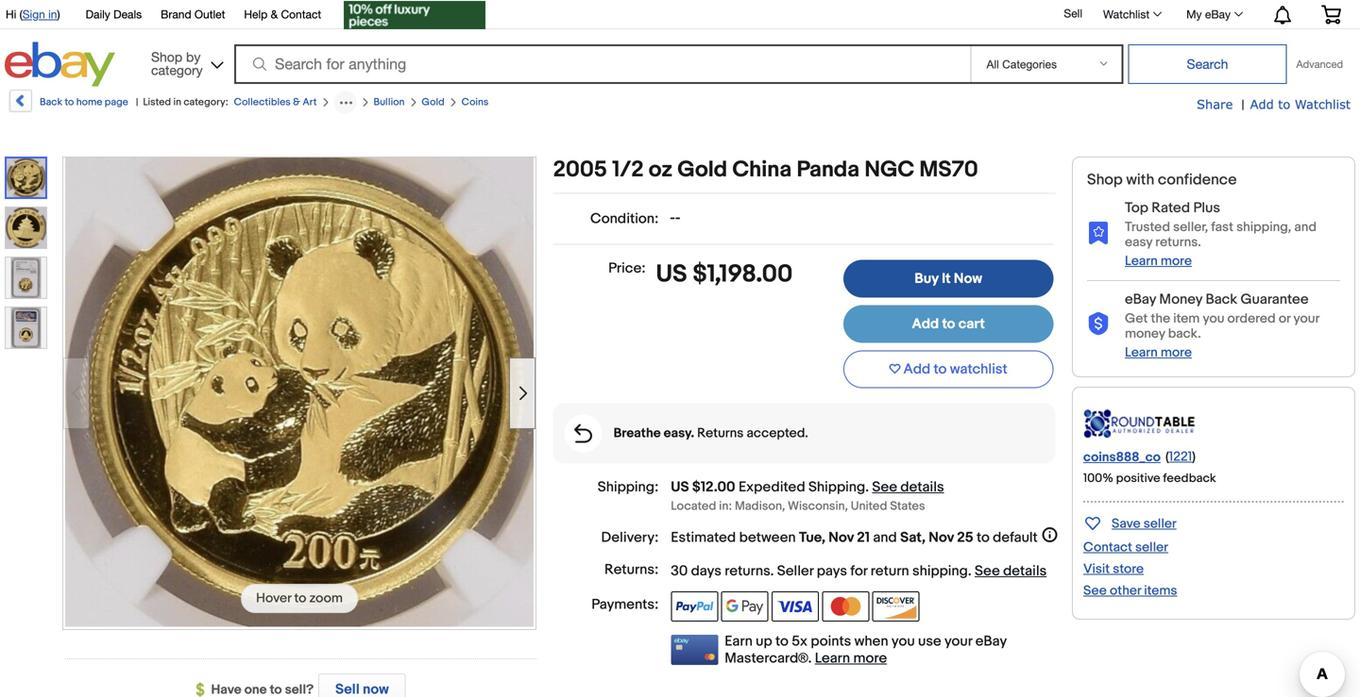 Task type: vqa. For each thing, say whether or not it's contained in the screenshot.
like:
no



Task type: describe. For each thing, give the bounding box(es) containing it.
or
[[1279, 311, 1291, 327]]

daily
[[86, 8, 110, 21]]

you inside the earn up to 5x points when you use your ebay mastercard®.
[[892, 634, 915, 651]]

watchlist inside share | add to watchlist
[[1295, 97, 1351, 111]]

us $1,198.00 main content
[[553, 157, 1059, 668]]

earn
[[725, 634, 753, 651]]

seller for contact
[[1135, 540, 1168, 556]]

and inside top rated plus trusted seller, fast shipping, and easy returns. learn more
[[1294, 220, 1317, 236]]

and inside us $1,198.00 main content
[[873, 530, 897, 547]]

Search for anything text field
[[237, 46, 967, 82]]

confidence
[[1158, 171, 1237, 189]]

ngc
[[865, 157, 914, 184]]

up
[[756, 634, 772, 651]]

2005 1/2 oz gold china panda ngc ms70
[[553, 157, 978, 184]]

in:
[[719, 500, 732, 514]]

2 nov from the left
[[929, 530, 954, 547]]

home
[[76, 96, 102, 109]]

return
[[871, 563, 909, 580]]

condition:
[[590, 211, 659, 228]]

1221 link
[[1169, 449, 1192, 466]]

money
[[1125, 326, 1165, 342]]

ebay mastercard image
[[671, 636, 718, 666]]

add to watchlist link
[[843, 351, 1054, 389]]

account navigation
[[0, 0, 1355, 32]]

shipping:
[[598, 479, 659, 496]]

buy
[[915, 271, 939, 288]]

with
[[1126, 171, 1154, 189]]

in inside account navigation
[[48, 8, 57, 21]]

bullion
[[374, 96, 405, 109]]

to right 25 in the bottom right of the page
[[977, 530, 990, 547]]

2005 1/2 oz gold china panda ngc ms70 - picture 1 of 4 image
[[65, 156, 534, 628]]

to inside the earn up to 5x points when you use your ebay mastercard®.
[[775, 634, 789, 651]]

easy.
[[664, 426, 694, 442]]

daily deals
[[86, 8, 142, 21]]

. inside us $12.00 expedited shipping . see details located in: madison, wisconsin, united states
[[865, 479, 869, 496]]

rated
[[1152, 200, 1190, 217]]

5x
[[792, 634, 808, 651]]

learn inside ebay money back guarantee get the item you ordered or your money back. learn more
[[1125, 345, 1158, 361]]

back inside ebay money back guarantee get the item you ordered or your money back. learn more
[[1206, 291, 1237, 308]]

states
[[890, 500, 925, 514]]

sat,
[[900, 530, 926, 547]]

my ebay
[[1186, 8, 1231, 21]]

picture 1 of 4 image
[[7, 159, 45, 197]]

) inside the coins888_co ( 1221 )
[[1192, 449, 1196, 466]]

buy it now link
[[843, 260, 1054, 298]]

more inside ebay money back guarantee get the item you ordered or your money back. learn more
[[1161, 345, 1192, 361]]

more inside top rated plus trusted seller, fast shipping, and easy returns. learn more
[[1161, 254, 1192, 270]]

gold link
[[422, 96, 445, 109]]

2 - from the left
[[675, 210, 680, 226]]

ms70
[[919, 157, 978, 184]]

details inside us $12.00 expedited shipping . see details located in: madison, wisconsin, united states
[[901, 479, 944, 496]]

to left home
[[65, 96, 74, 109]]

25
[[957, 530, 973, 547]]

30
[[671, 563, 688, 580]]

21
[[857, 530, 870, 547]]

money
[[1159, 291, 1202, 308]]

price:
[[608, 260, 646, 277]]

help
[[244, 8, 268, 21]]

located
[[671, 500, 716, 514]]

2 vertical spatial learn more link
[[815, 651, 887, 668]]

discover image
[[872, 592, 920, 622]]

the
[[1151, 311, 1170, 327]]

back to home page
[[40, 96, 128, 109]]

use
[[918, 634, 941, 651]]

1 vertical spatial in
[[173, 96, 181, 109]]

share button
[[1197, 96, 1233, 113]]

listed
[[143, 96, 171, 109]]

sell
[[1064, 7, 1082, 20]]

tue,
[[799, 530, 825, 547]]

1221
[[1169, 449, 1192, 466]]

to left 'watchlist'
[[934, 361, 947, 378]]

shop by category
[[151, 49, 203, 78]]

it
[[942, 271, 951, 288]]

with details__icon image inside us $1,198.00 main content
[[574, 425, 592, 443]]

contact inside contact seller visit store see other items
[[1083, 540, 1132, 556]]

us for us $1,198.00
[[656, 260, 687, 289]]

brand outlet link
[[161, 5, 225, 26]]

) inside account navigation
[[57, 8, 60, 21]]

add to watchlist link
[[1250, 96, 1351, 113]]

your shopping cart image
[[1320, 5, 1342, 24]]

your inside the earn up to 5x points when you use your ebay mastercard®.
[[944, 634, 972, 651]]

with details__icon image for ebay
[[1087, 313, 1110, 336]]

you inside ebay money back guarantee get the item you ordered or your money back. learn more
[[1203, 311, 1224, 327]]

buy it now
[[915, 271, 982, 288]]

1 horizontal spatial see details link
[[975, 563, 1047, 580]]

ebay inside account navigation
[[1205, 8, 1231, 21]]

with details__icon image for top
[[1087, 221, 1110, 245]]

dollar sign image
[[196, 684, 211, 698]]

accepted.
[[747, 426, 808, 442]]

china
[[732, 157, 792, 184]]

trusted
[[1125, 220, 1170, 236]]

items
[[1144, 584, 1177, 600]]

category
[[151, 62, 203, 78]]

add for add to watchlist
[[903, 361, 931, 378]]

ordered
[[1227, 311, 1276, 327]]

collectibles & art link
[[234, 96, 317, 109]]

visit store link
[[1083, 562, 1144, 578]]

gold inside us $1,198.00 main content
[[677, 157, 727, 184]]

us $1,198.00
[[656, 260, 793, 289]]

1 - from the left
[[670, 210, 675, 226]]

my
[[1186, 8, 1202, 21]]

picture 4 of 4 image
[[6, 308, 46, 349]]

( for 1221
[[1166, 449, 1169, 466]]

default
[[993, 530, 1038, 547]]

ebay inside ebay money back guarantee get the item you ordered or your money back. learn more
[[1125, 291, 1156, 308]]

days
[[691, 563, 721, 580]]

master card image
[[822, 592, 869, 622]]

| inside share | add to watchlist
[[1241, 97, 1244, 113]]

learn more link for money
[[1125, 345, 1192, 361]]

| listed in category:
[[136, 96, 228, 109]]

add inside share | add to watchlist
[[1250, 97, 1274, 111]]

seller,
[[1173, 220, 1208, 236]]

returns
[[725, 563, 770, 580]]

share | add to watchlist
[[1197, 97, 1351, 113]]

deals
[[113, 8, 142, 21]]

positive
[[1116, 472, 1160, 486]]

& for collectibles
[[293, 96, 300, 109]]

panda
[[797, 157, 860, 184]]

delivery:
[[601, 530, 659, 547]]

watchlist link
[[1093, 3, 1170, 26]]

more inside us $1,198.00 main content
[[853, 651, 887, 668]]

art
[[303, 96, 317, 109]]

brand outlet
[[161, 8, 225, 21]]

picture 2 of 4 image
[[6, 208, 46, 248]]

item direct from brand image
[[1083, 404, 1197, 444]]

1 horizontal spatial details
[[1003, 563, 1047, 580]]

help & contact
[[244, 8, 321, 21]]

2005
[[553, 157, 607, 184]]

plus
[[1193, 200, 1220, 217]]



Task type: locate. For each thing, give the bounding box(es) containing it.
ebay up "get"
[[1125, 291, 1156, 308]]

seller for save
[[1144, 517, 1177, 533]]

to left 5x
[[775, 634, 789, 651]]

learn
[[1125, 254, 1158, 270], [1125, 345, 1158, 361], [815, 651, 850, 668]]

shop by category banner
[[0, 0, 1355, 92]]

0 horizontal spatial &
[[271, 8, 278, 21]]

shop left by
[[151, 49, 182, 65]]

0 horizontal spatial contact
[[281, 8, 321, 21]]

1 nov from the left
[[829, 530, 854, 547]]

your right use
[[944, 634, 972, 651]]

& inside account navigation
[[271, 8, 278, 21]]

contact right 'help'
[[281, 8, 321, 21]]

1 vertical spatial your
[[944, 634, 972, 651]]

learn more link for rated
[[1125, 254, 1192, 270]]

( up 100% positive feedback
[[1166, 449, 1169, 466]]

0 vertical spatial your
[[1293, 311, 1319, 327]]

store
[[1113, 562, 1144, 578]]

united
[[851, 500, 887, 514]]

see inside contact seller visit store see other items
[[1083, 584, 1107, 600]]

gold left the coins link
[[422, 96, 445, 109]]

advanced link
[[1287, 45, 1353, 83]]

2 vertical spatial see
[[1083, 584, 1107, 600]]

( inside account navigation
[[20, 8, 22, 21]]

0 horizontal spatial gold
[[422, 96, 445, 109]]

learn inside top rated plus trusted seller, fast shipping, and easy returns. learn more
[[1125, 254, 1158, 270]]

( right hi
[[20, 8, 22, 21]]

2 vertical spatial with details__icon image
[[574, 425, 592, 443]]

top rated plus trusted seller, fast shipping, and easy returns. learn more
[[1125, 200, 1317, 270]]

shop inside shop by category
[[151, 49, 182, 65]]

-
[[670, 210, 675, 226], [675, 210, 680, 226]]

0 vertical spatial contact
[[281, 8, 321, 21]]

back to home page link
[[8, 90, 128, 119]]

1 vertical spatial watchlist
[[1295, 97, 1351, 111]]

see inside us $12.00 expedited shipping . see details located in: madison, wisconsin, united states
[[872, 479, 897, 496]]

0 horizontal spatial you
[[892, 634, 915, 651]]

coins
[[462, 96, 489, 109]]

ebay money back guarantee get the item you ordered or your money back. learn more
[[1125, 291, 1319, 361]]

sell link
[[1055, 7, 1091, 20]]

details up states in the right bottom of the page
[[901, 479, 944, 496]]

in right listed at the top
[[173, 96, 181, 109]]

. left the "seller"
[[770, 563, 774, 580]]

watchlist right sell
[[1103, 8, 1150, 21]]

1 horizontal spatial nov
[[929, 530, 954, 547]]

google pay image
[[721, 592, 768, 622]]

0 vertical spatial you
[[1203, 311, 1224, 327]]

1 horizontal spatial and
[[1294, 220, 1317, 236]]

save seller
[[1112, 517, 1177, 533]]

1 vertical spatial details
[[1003, 563, 1047, 580]]

2 vertical spatial learn
[[815, 651, 850, 668]]

. down 25 in the bottom right of the page
[[968, 563, 972, 580]]

contact
[[281, 8, 321, 21], [1083, 540, 1132, 556]]

ebay inside the earn up to 5x points when you use your ebay mastercard®.
[[975, 634, 1007, 651]]

more
[[1161, 254, 1192, 270], [1161, 345, 1192, 361], [853, 651, 887, 668]]

2 vertical spatial add
[[903, 361, 931, 378]]

shipping
[[912, 563, 968, 580]]

0 horizontal spatial nov
[[829, 530, 854, 547]]

1 vertical spatial and
[[873, 530, 897, 547]]

1 vertical spatial seller
[[1135, 540, 1168, 556]]

1 vertical spatial learn more link
[[1125, 345, 1192, 361]]

shipping,
[[1236, 220, 1291, 236]]

coins888_co ( 1221 )
[[1083, 449, 1196, 466]]

1 vertical spatial see
[[975, 563, 1000, 580]]

with details__icon image
[[1087, 221, 1110, 245], [1087, 313, 1110, 336], [574, 425, 592, 443]]

estimated between tue, nov 21 and sat, nov 25 to default
[[671, 530, 1038, 547]]

add right share
[[1250, 97, 1274, 111]]

1 horizontal spatial your
[[1293, 311, 1319, 327]]

1 horizontal spatial gold
[[677, 157, 727, 184]]

learn more link down master card image
[[815, 651, 887, 668]]

coins888_co
[[1083, 450, 1161, 466]]

shop for shop by category
[[151, 49, 182, 65]]

1 vertical spatial more
[[1161, 345, 1192, 361]]

page
[[105, 96, 128, 109]]

1 vertical spatial you
[[892, 634, 915, 651]]

returns.
[[1155, 235, 1201, 251]]

1 vertical spatial )
[[1192, 449, 1196, 466]]

0 vertical spatial and
[[1294, 220, 1317, 236]]

add down the 'buy'
[[912, 316, 939, 333]]

returns:
[[605, 562, 659, 579]]

0 vertical spatial more
[[1161, 254, 1192, 270]]

when
[[854, 634, 888, 651]]

with details__icon image left easy
[[1087, 221, 1110, 245]]

. up united
[[865, 479, 869, 496]]

2 horizontal spatial .
[[968, 563, 972, 580]]

to inside share | add to watchlist
[[1278, 97, 1290, 111]]

nov
[[829, 530, 854, 547], [929, 530, 954, 547]]

watchlist inside watchlist link
[[1103, 8, 1150, 21]]

seller inside contact seller visit store see other items
[[1135, 540, 1168, 556]]

my ebay link
[[1176, 3, 1251, 26]]

back.
[[1168, 326, 1201, 342]]

details
[[901, 479, 944, 496], [1003, 563, 1047, 580]]

breathe
[[614, 426, 661, 442]]

1 horizontal spatial contact
[[1083, 540, 1132, 556]]

hi
[[6, 8, 16, 21]]

us right price:
[[656, 260, 687, 289]]

back left home
[[40, 96, 62, 109]]

0 vertical spatial us
[[656, 260, 687, 289]]

) right the 'sign'
[[57, 8, 60, 21]]

0 vertical spatial shop
[[151, 49, 182, 65]]

contact up visit store link
[[1083, 540, 1132, 556]]

0 horizontal spatial in
[[48, 8, 57, 21]]

1 vertical spatial add
[[912, 316, 939, 333]]

nov left 21
[[829, 530, 854, 547]]

with details__icon image left "get"
[[1087, 313, 1110, 336]]

collectibles & art
[[234, 96, 317, 109]]

1 vertical spatial back
[[1206, 291, 1237, 308]]

( inside the coins888_co ( 1221 )
[[1166, 449, 1169, 466]]

brand
[[161, 8, 191, 21]]

breathe easy. returns accepted.
[[614, 426, 808, 442]]

( for sign
[[20, 8, 22, 21]]

0 vertical spatial seller
[[1144, 517, 1177, 533]]

wisconsin,
[[788, 500, 848, 514]]

for
[[850, 563, 867, 580]]

gold right oz on the left
[[677, 157, 727, 184]]

add
[[1250, 97, 1274, 111], [912, 316, 939, 333], [903, 361, 931, 378]]

learn right 5x
[[815, 651, 850, 668]]

you left use
[[892, 634, 915, 651]]

more right the points
[[853, 651, 887, 668]]

now
[[954, 271, 982, 288]]

ebay
[[1205, 8, 1231, 21], [1125, 291, 1156, 308], [975, 634, 1007, 651]]

2 vertical spatial more
[[853, 651, 887, 668]]

0 vertical spatial see
[[872, 479, 897, 496]]

0 vertical spatial )
[[57, 8, 60, 21]]

1 vertical spatial us
[[671, 479, 689, 496]]

see down default
[[975, 563, 1000, 580]]

points
[[811, 634, 851, 651]]

seller inside button
[[1144, 517, 1177, 533]]

0 vertical spatial add
[[1250, 97, 1274, 111]]

learn more link down money
[[1125, 345, 1192, 361]]

) up feedback
[[1192, 449, 1196, 466]]

0 horizontal spatial your
[[944, 634, 972, 651]]

us inside us $12.00 expedited shipping . see details located in: madison, wisconsin, united states
[[671, 479, 689, 496]]

to down advanced link
[[1278, 97, 1290, 111]]

see down the visit
[[1083, 584, 1107, 600]]

shop for shop with confidence
[[1087, 171, 1123, 189]]

1 horizontal spatial shop
[[1087, 171, 1123, 189]]

0 vertical spatial with details__icon image
[[1087, 221, 1110, 245]]

1 vertical spatial shop
[[1087, 171, 1123, 189]]

back up 'ordered'
[[1206, 291, 1237, 308]]

see details link down default
[[975, 563, 1047, 580]]

your inside ebay money back guarantee get the item you ordered or your money back. learn more
[[1293, 311, 1319, 327]]

0 horizontal spatial see details link
[[872, 479, 944, 496]]

1 horizontal spatial (
[[1166, 449, 1169, 466]]

0 vertical spatial see details link
[[872, 479, 944, 496]]

contact inside account navigation
[[281, 8, 321, 21]]

more down returns.
[[1161, 254, 1192, 270]]

0 horizontal spatial details
[[901, 479, 944, 496]]

& for help
[[271, 8, 278, 21]]

0 horizontal spatial )
[[57, 8, 60, 21]]

0 vertical spatial learn
[[1125, 254, 1158, 270]]

to left cart
[[942, 316, 955, 333]]

ebay right use
[[975, 634, 1007, 651]]

& right 'help'
[[271, 8, 278, 21]]

add for add to cart
[[912, 316, 939, 333]]

details down default
[[1003, 563, 1047, 580]]

0 horizontal spatial see
[[872, 479, 897, 496]]

shop left 'with'
[[1087, 171, 1123, 189]]

picture 3 of 4 image
[[6, 258, 46, 298]]

us
[[656, 260, 687, 289], [671, 479, 689, 496]]

)
[[57, 8, 60, 21], [1192, 449, 1196, 466]]

add to cart link
[[843, 306, 1054, 343]]

1 horizontal spatial back
[[1206, 291, 1237, 308]]

learn down easy
[[1125, 254, 1158, 270]]

and right shipping,
[[1294, 220, 1317, 236]]

shop with confidence
[[1087, 171, 1237, 189]]

0 horizontal spatial |
[[136, 96, 138, 109]]

see details link up states in the right bottom of the page
[[872, 479, 944, 496]]

1/2
[[612, 157, 644, 184]]

oz
[[649, 157, 672, 184]]

save
[[1112, 517, 1141, 533]]

0 horizontal spatial watchlist
[[1103, 8, 1150, 21]]

0 vertical spatial learn more link
[[1125, 254, 1192, 270]]

add down the add to cart link
[[903, 361, 931, 378]]

you
[[1203, 311, 1224, 327], [892, 634, 915, 651]]

visit
[[1083, 562, 1110, 578]]

guarantee
[[1241, 291, 1309, 308]]

learn inside us $1,198.00 main content
[[815, 651, 850, 668]]

see up united
[[872, 479, 897, 496]]

add to cart
[[912, 316, 985, 333]]

contact seller visit store see other items
[[1083, 540, 1177, 600]]

your right or
[[1293, 311, 1319, 327]]

none submit inside shop by category banner
[[1128, 44, 1287, 84]]

pays
[[817, 563, 847, 580]]

0 vertical spatial details
[[901, 479, 944, 496]]

|
[[136, 96, 138, 109], [1241, 97, 1244, 113]]

feedback
[[1163, 472, 1216, 486]]

nov left 25 in the bottom right of the page
[[929, 530, 954, 547]]

back
[[40, 96, 62, 109], [1206, 291, 1237, 308]]

between
[[739, 530, 796, 547]]

learn more
[[815, 651, 887, 668]]

0 vertical spatial in
[[48, 8, 57, 21]]

expedited
[[739, 479, 805, 496]]

back inside back to home page link
[[40, 96, 62, 109]]

seller right save
[[1144, 517, 1177, 533]]

0 horizontal spatial .
[[770, 563, 774, 580]]

$1,198.00
[[693, 260, 793, 289]]

visa image
[[772, 592, 819, 622]]

add to watchlist
[[903, 361, 1008, 378]]

1 horizontal spatial in
[[173, 96, 181, 109]]

paypal image
[[671, 592, 718, 622]]

watchlist down advanced
[[1295, 97, 1351, 111]]

you right item
[[1203, 311, 1224, 327]]

1 vertical spatial gold
[[677, 157, 727, 184]]

1 horizontal spatial .
[[865, 479, 869, 496]]

2 horizontal spatial ebay
[[1205, 8, 1231, 21]]

| left listed at the top
[[136, 96, 138, 109]]

0 horizontal spatial back
[[40, 96, 62, 109]]

easy
[[1125, 235, 1152, 251]]

see other items link
[[1083, 584, 1177, 600]]

| right share button
[[1241, 97, 1244, 113]]

1 horizontal spatial you
[[1203, 311, 1224, 327]]

1 horizontal spatial )
[[1192, 449, 1196, 466]]

1 vertical spatial learn
[[1125, 345, 1158, 361]]

0 horizontal spatial ebay
[[975, 634, 1007, 651]]

1 horizontal spatial &
[[293, 96, 300, 109]]

& left the "art"
[[293, 96, 300, 109]]

2 horizontal spatial see
[[1083, 584, 1107, 600]]

1 horizontal spatial see
[[975, 563, 1000, 580]]

0 vertical spatial watchlist
[[1103, 8, 1150, 21]]

collectibles
[[234, 96, 291, 109]]

ebay right my
[[1205, 8, 1231, 21]]

1 vertical spatial see details link
[[975, 563, 1047, 580]]

item
[[1173, 311, 1200, 327]]

0 vertical spatial gold
[[422, 96, 445, 109]]

and right 21
[[873, 530, 897, 547]]

0 vertical spatial (
[[20, 8, 22, 21]]

returns
[[697, 426, 744, 442]]

1 horizontal spatial ebay
[[1125, 291, 1156, 308]]

hi ( sign in )
[[6, 8, 60, 21]]

0 vertical spatial back
[[40, 96, 62, 109]]

1 horizontal spatial |
[[1241, 97, 1244, 113]]

seller down the save seller
[[1135, 540, 1168, 556]]

None submit
[[1128, 44, 1287, 84]]

learn down money
[[1125, 345, 1158, 361]]

payments:
[[592, 597, 659, 614]]

100%
[[1083, 472, 1113, 486]]

with details__icon image left breathe
[[574, 425, 592, 443]]

us for us $12.00 expedited shipping . see details located in: madison, wisconsin, united states
[[671, 479, 689, 496]]

1 vertical spatial (
[[1166, 449, 1169, 466]]

2 vertical spatial ebay
[[975, 634, 1007, 651]]

0 vertical spatial &
[[271, 8, 278, 21]]

1 vertical spatial ebay
[[1125, 291, 1156, 308]]

1 vertical spatial &
[[293, 96, 300, 109]]

0 vertical spatial ebay
[[1205, 8, 1231, 21]]

bullion link
[[374, 96, 405, 109]]

learn more link down easy
[[1125, 254, 1192, 270]]

fast
[[1211, 220, 1233, 236]]

0 horizontal spatial and
[[873, 530, 897, 547]]

1 vertical spatial contact
[[1083, 540, 1132, 556]]

in right the 'sign'
[[48, 8, 57, 21]]

us up "located" at bottom
[[671, 479, 689, 496]]

mastercard®.
[[725, 651, 812, 668]]

get the coupon image
[[344, 1, 486, 29]]

1 vertical spatial with details__icon image
[[1087, 313, 1110, 336]]

estimated
[[671, 530, 736, 547]]

0 horizontal spatial (
[[20, 8, 22, 21]]

more down back.
[[1161, 345, 1192, 361]]

1 horizontal spatial watchlist
[[1295, 97, 1351, 111]]

0 horizontal spatial shop
[[151, 49, 182, 65]]

daily deals link
[[86, 5, 142, 26]]



